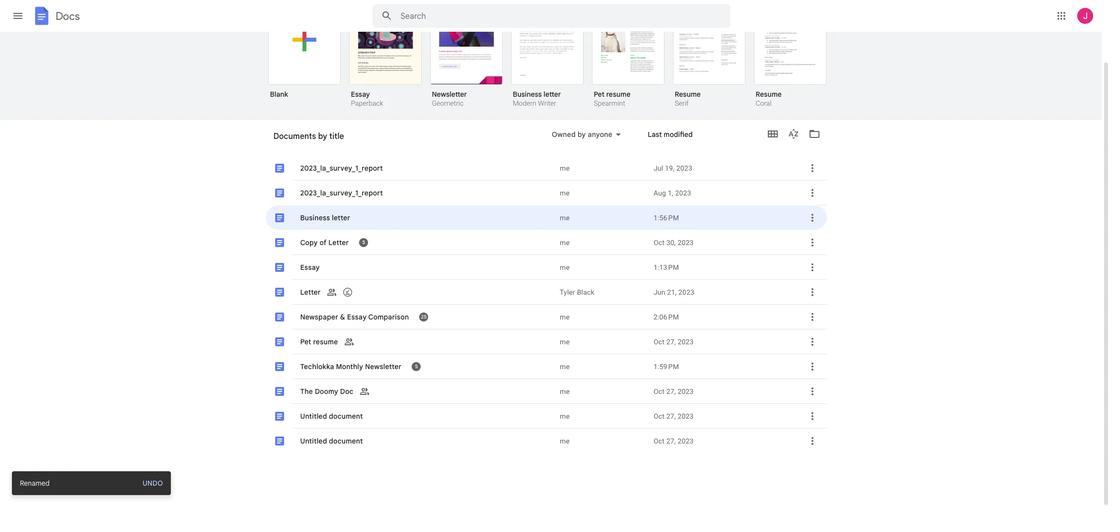 Task type: describe. For each thing, give the bounding box(es) containing it.
doc
[[340, 387, 354, 396]]

5 button for techlokka monthly newsletter
[[412, 362, 421, 372]]

27, for 2nd untitled document option from the bottom of the list box containing 2023_la_survey_1_report
[[667, 413, 676, 421]]

me for techlokka monthly newsletter option
[[560, 363, 570, 371]]

search image
[[377, 6, 397, 26]]

21,
[[667, 288, 677, 296]]

me for the newspaper & essay comparison option
[[560, 313, 570, 321]]

me for second untitled document option
[[560, 437, 570, 445]]

last opened by me 1:59 pm element
[[654, 362, 791, 372]]

7 owned by me element from the top
[[560, 337, 646, 347]]

pet resume google docs element
[[299, 337, 554, 347]]

last opened by me jun 21, 2023 element
[[654, 287, 791, 297]]

last opened by me jul 19, 2023 element
[[654, 163, 791, 173]]

renamed
[[20, 479, 50, 488]]

geometric
[[432, 99, 464, 107]]

tyler black
[[560, 288, 595, 296]]

newspaper & essay comparison google docs 25 follow ups element
[[299, 311, 554, 323]]

0 horizontal spatial last
[[586, 136, 601, 145]]

essay for essay paperback
[[351, 90, 370, 99]]

2 document from the top
[[329, 437, 363, 446]]

business letter
[[300, 213, 350, 222]]

0 vertical spatial essay option
[[349, 0, 422, 109]]

5 oct from the top
[[654, 437, 665, 445]]

resume for pet resume spearmint
[[606, 90, 631, 99]]

Search bar text field
[[401, 11, 705, 21]]

me for the copy of letter option
[[560, 239, 570, 247]]

serif
[[675, 99, 689, 107]]

copy of letter google docs 5 follow ups element
[[299, 237, 554, 249]]

1:56 pm
[[654, 214, 679, 222]]

docs link
[[32, 6, 80, 28]]

last opened by me 2:06 pm element
[[654, 312, 791, 322]]

2 me from the top
[[560, 189, 570, 197]]

newspaper
[[300, 313, 338, 322]]

1 document from the top
[[329, 412, 363, 421]]

owned by tyler black element
[[560, 287, 646, 297]]

essay for essay
[[300, 263, 320, 272]]

documents by title for last modified
[[273, 132, 344, 142]]

1 horizontal spatial newsletter
[[432, 90, 467, 99]]

techlokka monthly newsletter option
[[263, 355, 827, 508]]

0 horizontal spatial last modified
[[586, 136, 631, 145]]

2023 for last opened by me oct 27, 2023 element corresponding to 7th owned by me element from the top
[[678, 338, 694, 346]]

letter google docs element
[[299, 0, 554, 471]]

25
[[421, 314, 427, 320]]

resume for pet resume
[[313, 338, 338, 347]]

documents by title for 2023_la_survey_1_report
[[273, 136, 335, 145]]

by inside dropdown button
[[578, 130, 586, 139]]

comparison
[[368, 313, 409, 322]]

owned by me element for the bottom business letter 'option'
[[560, 213, 646, 223]]

last opened by me oct 27, 2023 element for owned by me element corresponding to the doomy doc option
[[654, 387, 791, 397]]

5 for newsletter
[[415, 363, 418, 370]]

last opened by me oct 27, 2023 element for 7th owned by me element from the top
[[654, 337, 791, 347]]

untitled document for second untitled document option
[[300, 437, 363, 446]]

docs
[[56, 9, 80, 23]]

owned by me element for techlokka monthly newsletter option
[[560, 362, 646, 372]]

last opened by me aug 1, 2023 element
[[654, 188, 791, 198]]

documents for last modified
[[273, 132, 316, 142]]

owned by me element for the copy of letter option
[[560, 238, 646, 248]]

aug
[[654, 189, 666, 197]]

25 button inside newspaper & essay comparison google docs 25 follow ups 'element'
[[419, 312, 429, 322]]

0 horizontal spatial newsletter
[[365, 362, 402, 371]]

business letter modern writer
[[513, 90, 561, 107]]

techlokka
[[300, 362, 334, 371]]

0 horizontal spatial modified
[[602, 136, 631, 145]]

1,
[[668, 189, 674, 197]]

essay paperback
[[351, 90, 383, 107]]

27, for the doomy doc option
[[667, 388, 676, 396]]

the doomy doc option
[[263, 380, 827, 508]]

untitled for 2nd untitled document option from the bottom of the list box containing 2023_la_survey_1_report
[[300, 412, 327, 421]]

jun
[[654, 288, 666, 296]]

by for last modified
[[318, 132, 327, 142]]

2023 for 'last opened by me jul 19, 2023' element
[[677, 164, 693, 172]]

untitled for second untitled document option
[[300, 437, 327, 446]]

title for last modified
[[329, 132, 344, 142]]

1 vertical spatial pet resume option
[[263, 330, 827, 508]]

27, for second untitled document option
[[667, 437, 676, 445]]

1 owned by me element from the top
[[560, 163, 646, 173]]

resume for resume serif
[[675, 90, 701, 99]]

2 resume option from the left
[[754, 0, 826, 109]]

last opened by me oct 30, 2023 element
[[654, 238, 791, 248]]

oct 27, 2023 inside the doomy doc option
[[654, 388, 694, 396]]

blank option
[[268, 0, 341, 106]]

2023 for last opened by me oct 30, 2023 element
[[678, 239, 694, 247]]

modern
[[513, 99, 536, 107]]

5 for letter
[[362, 239, 365, 246]]

5 button for copy of letter
[[359, 238, 369, 248]]

1 vertical spatial business letter option
[[263, 206, 827, 508]]

&
[[340, 313, 345, 322]]



Task type: vqa. For each thing, say whether or not it's contained in the screenshot.


Task type: locate. For each thing, give the bounding box(es) containing it.
me for the bottom business letter 'option'
[[560, 214, 570, 222]]

5 down pet resume google docs element
[[415, 363, 418, 370]]

last opened by me 1:56 pm element
[[654, 213, 791, 223]]

letter
[[329, 238, 349, 247], [300, 288, 321, 297]]

documents
[[273, 132, 316, 142], [273, 136, 311, 145]]

2023_la_survey_1_report
[[300, 164, 383, 173], [300, 189, 383, 197]]

0 horizontal spatial 5
[[362, 239, 365, 246]]

4 27, from the top
[[667, 437, 676, 445]]

doomy
[[315, 387, 338, 396]]

0 horizontal spatial resume
[[675, 90, 701, 99]]

2023 inside the copy of letter option
[[678, 239, 694, 247]]

resume up serif at top right
[[675, 90, 701, 99]]

27, inside the doomy doc option
[[667, 388, 676, 396]]

1 vertical spatial untitled
[[300, 437, 327, 446]]

title
[[329, 132, 344, 142], [322, 136, 335, 145]]

oct 27, 2023
[[654, 338, 694, 346], [654, 388, 694, 396], [654, 413, 694, 421], [654, 437, 694, 445]]

spearmint
[[594, 99, 625, 107]]

27,
[[667, 338, 676, 346], [667, 388, 676, 396], [667, 413, 676, 421], [667, 437, 676, 445]]

owned
[[552, 130, 576, 139]]

1:13 pm
[[654, 264, 679, 272]]

1 vertical spatial pet
[[300, 338, 311, 347]]

1:59 pm
[[654, 363, 679, 371]]

0 horizontal spatial resume option
[[673, 0, 745, 109]]

documents for 2023_la_survey_1_report
[[273, 136, 311, 145]]

oct
[[654, 239, 665, 247], [654, 338, 665, 346], [654, 388, 665, 396], [654, 413, 665, 421], [654, 437, 665, 445]]

newspaper & essay comparison option
[[263, 305, 827, 508]]

1 vertical spatial essay
[[300, 263, 320, 272]]

section containing renamed
[[12, 472, 171, 496]]

letter up the writer
[[544, 90, 561, 99]]

0 horizontal spatial letter
[[300, 288, 321, 297]]

the doomy doc
[[300, 387, 354, 396]]

2023 for last opened by me jun 21, 2023 element
[[679, 288, 695, 296]]

letter inside the business letter modern writer
[[544, 90, 561, 99]]

0 horizontal spatial 5 button
[[359, 238, 369, 248]]

techlokka monthly newsletter google docs 5 follow ups element
[[299, 361, 554, 373]]

letter for business letter
[[332, 213, 350, 222]]

owned by me element for the newspaper & essay comparison option
[[560, 312, 646, 322]]

10 owned by me element from the top
[[560, 412, 646, 422]]

0 vertical spatial untitled document
[[300, 412, 363, 421]]

title inside heading
[[329, 132, 344, 142]]

untitled document for 2nd untitled document option from the bottom of the list box containing 2023_la_survey_1_report
[[300, 412, 363, 421]]

1 vertical spatial newsletter
[[365, 362, 402, 371]]

2023 inside the doomy doc option
[[678, 388, 694, 396]]

1 vertical spatial letter
[[300, 288, 321, 297]]

3 oct from the top
[[654, 388, 665, 396]]

2023_la_survey_1_report option
[[263, 156, 827, 508], [263, 181, 827, 508]]

5
[[362, 239, 365, 246], [415, 363, 418, 370]]

5 button inside the copy of letter option
[[359, 238, 369, 248]]

2 2023_la_survey_1_report from the top
[[300, 189, 383, 197]]

5 inside "copy of letter google docs 5 follow ups" element
[[362, 239, 365, 246]]

resume down newspaper
[[313, 338, 338, 347]]

newspaper & essay comparison
[[300, 313, 409, 322]]

business letter option
[[511, 0, 584, 109], [263, 206, 827, 508]]

5 button right copy of letter
[[358, 237, 370, 249]]

pet for pet resume
[[300, 338, 311, 347]]

5 me from the top
[[560, 264, 570, 272]]

untitled
[[300, 412, 327, 421], [300, 437, 327, 446]]

pet resume spearmint
[[594, 90, 631, 107]]

4 owned by me element from the top
[[560, 238, 646, 248]]

letter up newspaper
[[300, 288, 321, 297]]

jul
[[654, 164, 663, 172]]

0 vertical spatial resume
[[606, 90, 631, 99]]

the doomy doc google docs element
[[299, 387, 554, 397]]

2 untitled document option from the top
[[263, 429, 827, 508]]

pet inside the pet resume spearmint
[[594, 90, 605, 99]]

2023 for last opened by me oct 27, 2023 element for owned by me element corresponding to second untitled document option
[[678, 437, 694, 445]]

owned by me element for second untitled document option
[[560, 436, 646, 446]]

me for the bottom essay option
[[560, 264, 570, 272]]

None search field
[[372, 4, 730, 28]]

1 oct 27, 2023 from the top
[[654, 338, 694, 346]]

2023 inside pet resume option
[[678, 338, 694, 346]]

copy of letter
[[300, 238, 349, 247]]

0 vertical spatial essay
[[351, 90, 370, 99]]

oct inside the copy of letter option
[[654, 239, 665, 247]]

5 button for copy of letter
[[358, 237, 370, 249]]

2:06 pm
[[654, 313, 679, 321]]

last opened by me oct 27, 2023 element for owned by me element associated with 2nd untitled document option from the bottom of the list box containing 2023_la_survey_1_report
[[654, 412, 791, 422]]

untitled document option
[[263, 404, 827, 508], [263, 429, 827, 508]]

by inside heading
[[318, 132, 327, 142]]

0 vertical spatial letter
[[544, 90, 561, 99]]

1 documents from the top
[[273, 132, 316, 142]]

5 owned by me element from the top
[[560, 263, 646, 272]]

oct for copy of letter
[[654, 239, 665, 247]]

last opened by me oct 27, 2023 element
[[654, 337, 791, 347], [654, 387, 791, 397], [654, 412, 791, 422], [654, 436, 791, 446]]

2 oct from the top
[[654, 338, 665, 346]]

1 horizontal spatial business
[[513, 90, 542, 99]]

pet resume
[[300, 338, 338, 347]]

7 me from the top
[[560, 338, 570, 346]]

2 documents from the top
[[273, 136, 311, 145]]

6 owned by me element from the top
[[560, 312, 646, 322]]

0 vertical spatial pet
[[594, 90, 605, 99]]

pet up spearmint
[[594, 90, 605, 99]]

4 oct from the top
[[654, 413, 665, 421]]

list box containing blank
[[268, 0, 839, 121]]

2 27, from the top
[[667, 388, 676, 396]]

0 vertical spatial business letter option
[[511, 0, 584, 109]]

main menu image
[[12, 10, 24, 22]]

of
[[320, 238, 327, 247]]

1 horizontal spatial resume
[[606, 90, 631, 99]]

1 horizontal spatial modified
[[664, 130, 693, 139]]

documents inside heading
[[273, 132, 316, 142]]

1 horizontal spatial last
[[648, 130, 662, 139]]

me
[[560, 164, 570, 172], [560, 189, 570, 197], [560, 214, 570, 222], [560, 239, 570, 247], [560, 264, 570, 272], [560, 313, 570, 321], [560, 338, 570, 346], [560, 363, 570, 371], [560, 388, 570, 396], [560, 413, 570, 421], [560, 437, 570, 445]]

1 horizontal spatial 5 button
[[411, 361, 422, 373]]

1 vertical spatial 5 button
[[412, 362, 421, 372]]

5 button up the doomy doc google docs element
[[412, 362, 421, 372]]

0 horizontal spatial pet
[[300, 338, 311, 347]]

2023_la_survey_1_report for aug 1, 2023
[[300, 189, 383, 197]]

6 me from the top
[[560, 313, 570, 321]]

undo button
[[138, 479, 163, 489]]

business
[[513, 90, 542, 99], [300, 213, 330, 222]]

1 horizontal spatial 5
[[415, 363, 418, 370]]

pet up techlokka
[[300, 338, 311, 347]]

last opened by me 1:13 pm element
[[654, 263, 791, 272]]

1 oct from the top
[[654, 239, 665, 247]]

2023 for last opened by me oct 27, 2023 element corresponding to owned by me element associated with 2nd untitled document option from the bottom of the list box containing 2023_la_survey_1_report
[[678, 413, 694, 421]]

9 owned by me element from the top
[[560, 387, 646, 397]]

newsletter option
[[430, 0, 503, 109]]

2 owned by me element from the top
[[560, 188, 646, 198]]

letter
[[544, 90, 561, 99], [332, 213, 350, 222]]

2 list box from the left
[[268, 0, 839, 121]]

1 list box from the left
[[263, 0, 827, 508]]

1 vertical spatial essay option
[[263, 255, 827, 508]]

oct inside the doomy doc option
[[654, 388, 665, 396]]

1 vertical spatial untitled document
[[300, 437, 363, 446]]

5 button inside techlokka monthly newsletter option
[[411, 361, 422, 373]]

2023 for last opened by me aug 1, 2023 element
[[675, 189, 691, 197]]

documents by title
[[273, 132, 344, 142], [273, 136, 335, 145]]

blank
[[270, 90, 288, 99]]

5 button
[[359, 238, 369, 248], [412, 362, 421, 372]]

business for business letter
[[300, 213, 330, 222]]

letter right of
[[329, 238, 349, 247]]

essay option
[[349, 0, 422, 109], [263, 255, 827, 508]]

copy of letter option
[[263, 231, 827, 508]]

8 me from the top
[[560, 363, 570, 371]]

list box
[[263, 0, 827, 508], [268, 0, 839, 121]]

2 oct 27, 2023 from the top
[[654, 388, 694, 396]]

resume
[[675, 90, 701, 99], [756, 90, 782, 99]]

11 owned by me element from the top
[[560, 436, 646, 446]]

owned by me element for 2nd untitled document option from the bottom of the list box containing 2023_la_survey_1_report
[[560, 412, 646, 422]]

0 horizontal spatial 5 button
[[358, 237, 370, 249]]

1 2023_la_survey_1_report option from the top
[[263, 156, 827, 508]]

1 horizontal spatial resume option
[[754, 0, 826, 109]]

anyone
[[588, 130, 613, 139]]

newsletter geometric
[[432, 90, 467, 107]]

newsletter up geometric
[[432, 90, 467, 99]]

resume
[[606, 90, 631, 99], [313, 338, 338, 347]]

owned by anyone button
[[545, 129, 627, 141]]

0 vertical spatial 5 button
[[359, 238, 369, 248]]

last modified down spearmint
[[586, 136, 631, 145]]

1 horizontal spatial pet
[[594, 90, 605, 99]]

25 button
[[418, 311, 430, 323], [419, 312, 429, 322]]

1 vertical spatial business
[[300, 213, 330, 222]]

me inside the doomy doc option
[[560, 388, 570, 396]]

4 me from the top
[[560, 239, 570, 247]]

business up the modern at the top
[[513, 90, 542, 99]]

5 button
[[358, 237, 370, 249], [411, 361, 422, 373]]

last opened by me oct 27, 2023 element for owned by me element corresponding to second untitled document option
[[654, 436, 791, 446]]

11 me from the top
[[560, 437, 570, 445]]

business letter option inside list box
[[511, 0, 584, 109]]

2 vertical spatial essay
[[347, 313, 367, 322]]

1 untitled document from the top
[[300, 412, 363, 421]]

document
[[329, 412, 363, 421], [329, 437, 363, 446]]

techlokka monthly newsletter
[[300, 362, 402, 371]]

2 last opened by me oct 27, 2023 element from the top
[[654, 387, 791, 397]]

1 untitled document option from the top
[[263, 404, 827, 508]]

documents by title inside documents by title heading
[[273, 132, 344, 142]]

0 vertical spatial document
[[329, 412, 363, 421]]

0 vertical spatial 5 button
[[358, 237, 370, 249]]

me for the doomy doc option
[[560, 388, 570, 396]]

4 oct 27, 2023 from the top
[[654, 437, 694, 445]]

business for business letter modern writer
[[513, 90, 542, 99]]

newsletter
[[432, 90, 467, 99], [365, 362, 402, 371]]

modified down serif at top right
[[664, 130, 693, 139]]

resume coral
[[756, 90, 782, 107]]

0 vertical spatial untitled
[[300, 412, 327, 421]]

resume for resume coral
[[756, 90, 782, 99]]

3 27, from the top
[[667, 413, 676, 421]]

pet
[[594, 90, 605, 99], [300, 338, 311, 347]]

me inside techlokka monthly newsletter option
[[560, 363, 570, 371]]

3 me from the top
[[560, 214, 570, 222]]

0 horizontal spatial resume
[[313, 338, 338, 347]]

5 right copy of letter
[[362, 239, 365, 246]]

8 owned by me element from the top
[[560, 362, 646, 372]]

1 27, from the top
[[667, 338, 676, 346]]

2023
[[677, 164, 693, 172], [675, 189, 691, 197], [678, 239, 694, 247], [679, 288, 695, 296], [678, 338, 694, 346], [678, 388, 694, 396], [678, 413, 694, 421], [678, 437, 694, 445]]

the
[[300, 387, 313, 396]]

oct for the doomy doc
[[654, 388, 665, 396]]

0 vertical spatial letter
[[329, 238, 349, 247]]

0 vertical spatial newsletter
[[432, 90, 467, 99]]

0 horizontal spatial letter
[[332, 213, 350, 222]]

owned by anyone
[[552, 130, 613, 139]]

9 me from the top
[[560, 388, 570, 396]]

3 last opened by me oct 27, 2023 element from the top
[[654, 412, 791, 422]]

modified
[[664, 130, 693, 139], [602, 136, 631, 145]]

0 horizontal spatial business
[[300, 213, 330, 222]]

me inside essay option
[[560, 264, 570, 272]]

1 horizontal spatial last modified
[[648, 130, 693, 139]]

oct for pet resume
[[654, 338, 665, 346]]

resume inside the pet resume spearmint
[[606, 90, 631, 99]]

pet resume option
[[592, 0, 664, 109], [263, 330, 827, 508]]

30,
[[667, 239, 676, 247]]

coral
[[756, 99, 772, 107]]

owned by me element
[[560, 163, 646, 173], [560, 188, 646, 198], [560, 213, 646, 223], [560, 238, 646, 248], [560, 263, 646, 272], [560, 312, 646, 322], [560, 337, 646, 347], [560, 362, 646, 372], [560, 387, 646, 397], [560, 412, 646, 422], [560, 436, 646, 446]]

2 resume from the left
[[756, 90, 782, 99]]

3 owned by me element from the top
[[560, 213, 646, 223]]

2 untitled document from the top
[[300, 437, 363, 446]]

1 me from the top
[[560, 164, 570, 172]]

1 vertical spatial letter
[[332, 213, 350, 222]]

tyler
[[560, 288, 575, 296]]

oct 30, 2023
[[654, 239, 694, 247]]

jun 21, 2023
[[654, 288, 695, 296]]

2 2023_la_survey_1_report option from the top
[[263, 181, 827, 508]]

owned by me element for the bottom essay option
[[560, 263, 646, 272]]

5 button for techlokka monthly newsletter
[[411, 361, 422, 373]]

0 vertical spatial business
[[513, 90, 542, 99]]

undo
[[143, 479, 163, 488]]

last up jul
[[648, 130, 662, 139]]

5 button down pet resume google docs element
[[411, 361, 422, 373]]

1 documents by title from the top
[[273, 132, 344, 142]]

5 inside techlokka monthly newsletter google docs 5 follow ups element
[[415, 363, 418, 370]]

1 horizontal spatial letter
[[544, 90, 561, 99]]

3 oct 27, 2023 from the top
[[654, 413, 694, 421]]

2023 for owned by me element corresponding to the doomy doc option last opened by me oct 27, 2023 element
[[678, 388, 694, 396]]

0 vertical spatial pet resume option
[[592, 0, 664, 109]]

1 horizontal spatial resume
[[756, 90, 782, 99]]

essay up paperback
[[351, 90, 370, 99]]

2 documents by title from the top
[[273, 136, 335, 145]]

me inside the newspaper & essay comparison option
[[560, 313, 570, 321]]

last
[[648, 130, 662, 139], [586, 136, 601, 145]]

resume serif
[[675, 90, 701, 107]]

me for 2nd untitled document option from the bottom of the list box containing 2023_la_survey_1_report
[[560, 413, 570, 421]]

5 button inside the copy of letter option
[[358, 237, 370, 249]]

1 last opened by me oct 27, 2023 element from the top
[[654, 337, 791, 347]]

modified down spearmint
[[602, 136, 631, 145]]

documents by title heading
[[266, 120, 531, 152]]

paperback
[[351, 99, 383, 107]]

business inside the business letter modern writer
[[513, 90, 542, 99]]

jul 19, 2023
[[654, 164, 693, 172]]

letter for business letter modern writer
[[544, 90, 561, 99]]

1 vertical spatial document
[[329, 437, 363, 446]]

5 button inside techlokka monthly newsletter option
[[412, 362, 421, 372]]

1 vertical spatial 2023_la_survey_1_report
[[300, 189, 383, 197]]

resume up coral
[[756, 90, 782, 99]]

pet for pet resume spearmint
[[594, 90, 605, 99]]

1 horizontal spatial letter
[[329, 238, 349, 247]]

by
[[578, 130, 586, 139], [318, 132, 327, 142], [313, 136, 321, 145]]

list box containing 2023_la_survey_1_report
[[263, 0, 827, 508]]

1 resume option from the left
[[673, 0, 745, 109]]

title for 2023_la_survey_1_report
[[322, 136, 335, 145]]

letter up copy of letter
[[332, 213, 350, 222]]

1 vertical spatial 5
[[415, 363, 418, 370]]

letter inside "copy of letter google docs 5 follow ups" element
[[329, 238, 349, 247]]

last right 'owned'
[[586, 136, 601, 145]]

essay inside 'element'
[[347, 313, 367, 322]]

1 2023_la_survey_1_report from the top
[[300, 164, 383, 173]]

letter option
[[263, 0, 827, 508]]

0 vertical spatial 2023_la_survey_1_report
[[300, 164, 383, 173]]

resume up spearmint
[[606, 90, 631, 99]]

1 resume from the left
[[675, 90, 701, 99]]

1 vertical spatial resume
[[313, 338, 338, 347]]

10 me from the top
[[560, 413, 570, 421]]

newsletter right monthly
[[365, 362, 402, 371]]

essay inside essay paperback
[[351, 90, 370, 99]]

letter inside letter google docs element
[[300, 288, 321, 297]]

copy
[[300, 238, 318, 247]]

untitled document
[[300, 412, 363, 421], [300, 437, 363, 446]]

last modified down serif at top right
[[648, 130, 693, 139]]

essay right the &
[[347, 313, 367, 322]]

monthly
[[336, 362, 363, 371]]

5 button right copy of letter
[[359, 238, 369, 248]]

4 last opened by me oct 27, 2023 element from the top
[[654, 436, 791, 446]]

essay down copy
[[300, 263, 320, 272]]

me inside the copy of letter option
[[560, 239, 570, 247]]

1 vertical spatial 5 button
[[411, 361, 422, 373]]

2023_la_survey_1_report for jul 19, 2023
[[300, 164, 383, 173]]

black
[[577, 288, 595, 296]]

by for 2023_la_survey_1_report
[[313, 136, 321, 145]]

last modified
[[648, 130, 693, 139], [586, 136, 631, 145]]

section
[[12, 472, 171, 496]]

essay
[[351, 90, 370, 99], [300, 263, 320, 272], [347, 313, 367, 322]]

0 vertical spatial 5
[[362, 239, 365, 246]]

19,
[[665, 164, 675, 172]]

business up copy
[[300, 213, 330, 222]]

2023 inside the 'letter' option
[[679, 288, 695, 296]]

resume option
[[673, 0, 745, 109], [754, 0, 826, 109]]

owned by me element for the doomy doc option
[[560, 387, 646, 397]]

2 untitled from the top
[[300, 437, 327, 446]]

aug 1, 2023
[[654, 189, 691, 197]]

1 horizontal spatial 5 button
[[412, 362, 421, 372]]

me inside business letter 'option'
[[560, 214, 570, 222]]

writer
[[538, 99, 556, 107]]

1 untitled from the top
[[300, 412, 327, 421]]



